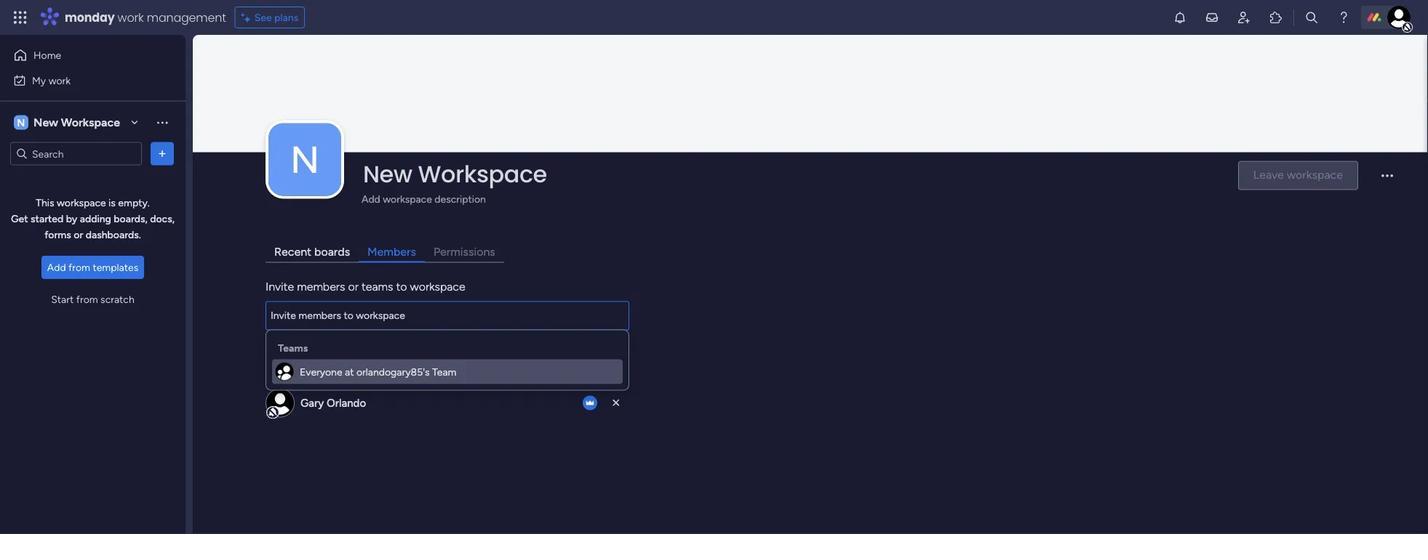 Task type: vqa. For each thing, say whether or not it's contained in the screenshot.
notifications icon
yes



Task type: locate. For each thing, give the bounding box(es) containing it.
work for monday
[[118, 9, 144, 25]]

add from templates
[[47, 262, 138, 274]]

1 horizontal spatial members
[[368, 245, 416, 259]]

scratch
[[100, 294, 134, 306]]

home
[[33, 49, 61, 61]]

my
[[32, 74, 46, 87]]

workspace for add
[[383, 193, 432, 206]]

1 vertical spatial or
[[348, 280, 359, 294]]

workspace up the by
[[57, 197, 106, 209]]

select product image
[[13, 10, 28, 25]]

or left 'teams'
[[348, 280, 359, 294]]

0 horizontal spatial n
[[17, 116, 25, 129]]

/
[[320, 356, 325, 370]]

boards
[[314, 245, 350, 259]]

recent boards
[[274, 245, 350, 259]]

workspace up description
[[418, 158, 547, 190]]

this workspace is empty. get started by adding boards, docs, forms or dashboards.
[[11, 197, 175, 241]]

1 horizontal spatial n
[[290, 137, 320, 182]]

workspace up search in workspace field
[[61, 116, 120, 130]]

recent
[[274, 245, 311, 259]]

0 horizontal spatial workspace image
[[14, 115, 28, 131]]

workspace
[[61, 116, 120, 130], [418, 158, 547, 190]]

from for add
[[68, 262, 90, 274]]

work
[[118, 9, 144, 25], [48, 74, 71, 87]]

orlandogary85's
[[356, 366, 430, 378]]

n
[[17, 116, 25, 129], [290, 137, 320, 182]]

team
[[432, 366, 457, 378]]

new inside workspace selection element
[[33, 116, 58, 130]]

0 vertical spatial work
[[118, 9, 144, 25]]

start from scratch
[[51, 294, 134, 306]]

1 vertical spatial from
[[76, 294, 98, 306]]

new workspace
[[33, 116, 120, 130], [363, 158, 547, 190]]

1 vertical spatial new workspace
[[363, 158, 547, 190]]

0 vertical spatial from
[[68, 262, 90, 274]]

0 horizontal spatial new workspace
[[33, 116, 120, 130]]

0 horizontal spatial new
[[33, 116, 58, 130]]

0 vertical spatial new
[[33, 116, 58, 130]]

start
[[51, 294, 74, 306]]

members
[[297, 280, 345, 294]]

0 vertical spatial new workspace
[[33, 116, 120, 130]]

New Workspace field
[[359, 158, 1226, 190]]

options image
[[155, 147, 170, 161]]

0 horizontal spatial add
[[47, 262, 66, 274]]

1 horizontal spatial add
[[362, 193, 380, 206]]

new
[[33, 116, 58, 130], [363, 158, 412, 190]]

work right monday
[[118, 9, 144, 25]]

help image
[[1337, 10, 1351, 25]]

members up to
[[368, 245, 416, 259]]

1 vertical spatial workspace
[[418, 158, 547, 190]]

members for members / 1
[[266, 356, 315, 370]]

everyone at orlandogary85's team link
[[272, 360, 623, 384]]

teams
[[362, 280, 393, 294]]

everyone
[[300, 366, 342, 378]]

adding
[[80, 213, 111, 225]]

my work
[[32, 74, 71, 87]]

new up "add workspace description" at the left of page
[[363, 158, 412, 190]]

0 vertical spatial members
[[368, 245, 416, 259]]

members down teams
[[266, 356, 315, 370]]

workspace left description
[[383, 193, 432, 206]]

1 vertical spatial n
[[290, 137, 320, 182]]

1 vertical spatial work
[[48, 74, 71, 87]]

invite
[[266, 280, 294, 294]]

0 vertical spatial add
[[362, 193, 380, 206]]

1 horizontal spatial work
[[118, 9, 144, 25]]

new workspace up description
[[363, 158, 547, 190]]

None text field
[[266, 302, 629, 331]]

from
[[68, 262, 90, 274], [76, 294, 98, 306]]

see
[[254, 11, 272, 24]]

0 vertical spatial workspace
[[61, 116, 120, 130]]

0 horizontal spatial or
[[74, 229, 83, 241]]

0 horizontal spatial work
[[48, 74, 71, 87]]

description
[[435, 193, 486, 206]]

1 vertical spatial new
[[363, 158, 412, 190]]

gary orlando image
[[1388, 6, 1411, 29]]

templates
[[93, 262, 138, 274]]

from right start
[[76, 294, 98, 306]]

add inside button
[[47, 262, 66, 274]]

workspace for this
[[57, 197, 106, 209]]

add for add from templates
[[47, 262, 66, 274]]

from up start from scratch button
[[68, 262, 90, 274]]

or
[[74, 229, 83, 241], [348, 280, 359, 294]]

new workspace up search in workspace field
[[33, 116, 120, 130]]

workspace
[[383, 193, 432, 206], [57, 197, 106, 209], [410, 280, 465, 294]]

gary
[[301, 397, 324, 410]]

workspace selection element
[[14, 114, 122, 131]]

new down my work
[[33, 116, 58, 130]]

1 horizontal spatial workspace
[[418, 158, 547, 190]]

workspace image
[[14, 115, 28, 131], [268, 123, 341, 196]]

invite members or teams to workspace
[[266, 280, 465, 294]]

plans
[[274, 11, 298, 24]]

or down the by
[[74, 229, 83, 241]]

work inside button
[[48, 74, 71, 87]]

boards,
[[114, 213, 148, 225]]

workspace inside this workspace is empty. get started by adding boards, docs, forms or dashboards.
[[57, 197, 106, 209]]

0 vertical spatial or
[[74, 229, 83, 241]]

1 vertical spatial members
[[266, 356, 315, 370]]

work right the my
[[48, 74, 71, 87]]

add workspace description
[[362, 193, 486, 206]]

members
[[368, 245, 416, 259], [266, 356, 315, 370]]

0 horizontal spatial workspace
[[61, 116, 120, 130]]

at
[[345, 366, 354, 378]]

0 horizontal spatial members
[[266, 356, 315, 370]]

new crown image
[[583, 396, 597, 411]]

add for add workspace description
[[362, 193, 380, 206]]

0 vertical spatial n
[[17, 116, 25, 129]]

new workspace inside workspace selection element
[[33, 116, 120, 130]]

gary orlando link
[[301, 397, 366, 410]]

1 vertical spatial add
[[47, 262, 66, 274]]

add
[[362, 193, 380, 206], [47, 262, 66, 274]]

add from templates button
[[41, 256, 144, 279]]



Task type: describe. For each thing, give the bounding box(es) containing it.
or inside this workspace is empty. get started by adding boards, docs, forms or dashboards.
[[74, 229, 83, 241]]

see plans button
[[235, 7, 305, 28]]

teams
[[278, 342, 308, 354]]

apps image
[[1269, 10, 1283, 25]]

work for my
[[48, 74, 71, 87]]

n button
[[268, 123, 341, 196]]

is
[[108, 197, 116, 209]]

n inside dropdown button
[[290, 137, 320, 182]]

permissions
[[434, 245, 495, 259]]

home button
[[9, 44, 156, 67]]

orlando
[[327, 397, 366, 410]]

docs,
[[150, 213, 175, 225]]

workspace options image
[[155, 115, 170, 130]]

from for start
[[76, 294, 98, 306]]

see plans
[[254, 11, 298, 24]]

forms
[[44, 229, 71, 241]]

to
[[396, 280, 407, 294]]

gary orlando
[[301, 397, 366, 410]]

empty.
[[118, 197, 150, 209]]

my work button
[[9, 69, 156, 92]]

1 horizontal spatial new workspace
[[363, 158, 547, 190]]

everyone at orlandogary85's team
[[300, 366, 457, 378]]

Invite members to workspace text field
[[266, 302, 629, 331]]

started
[[31, 213, 63, 225]]

inbox image
[[1205, 10, 1219, 25]]

invite members image
[[1237, 10, 1251, 25]]

members / 1
[[266, 356, 336, 370]]

Search in workspace field
[[31, 146, 122, 162]]

get
[[11, 213, 28, 225]]

by
[[66, 213, 77, 225]]

1
[[331, 356, 336, 370]]

1 horizontal spatial or
[[348, 280, 359, 294]]

workspace up invite members to workspace "text box"
[[410, 280, 465, 294]]

notifications image
[[1173, 10, 1187, 25]]

search everything image
[[1305, 10, 1319, 25]]

members for members
[[368, 245, 416, 259]]

v2 ellipsis image
[[1382, 175, 1393, 187]]

this
[[36, 197, 54, 209]]

management
[[147, 9, 226, 25]]

monday
[[65, 9, 115, 25]]

start from scratch button
[[45, 288, 140, 311]]

monday work management
[[65, 9, 226, 25]]

1 horizontal spatial workspace image
[[268, 123, 341, 196]]

dashboards.
[[86, 229, 141, 241]]

1 horizontal spatial new
[[363, 158, 412, 190]]



